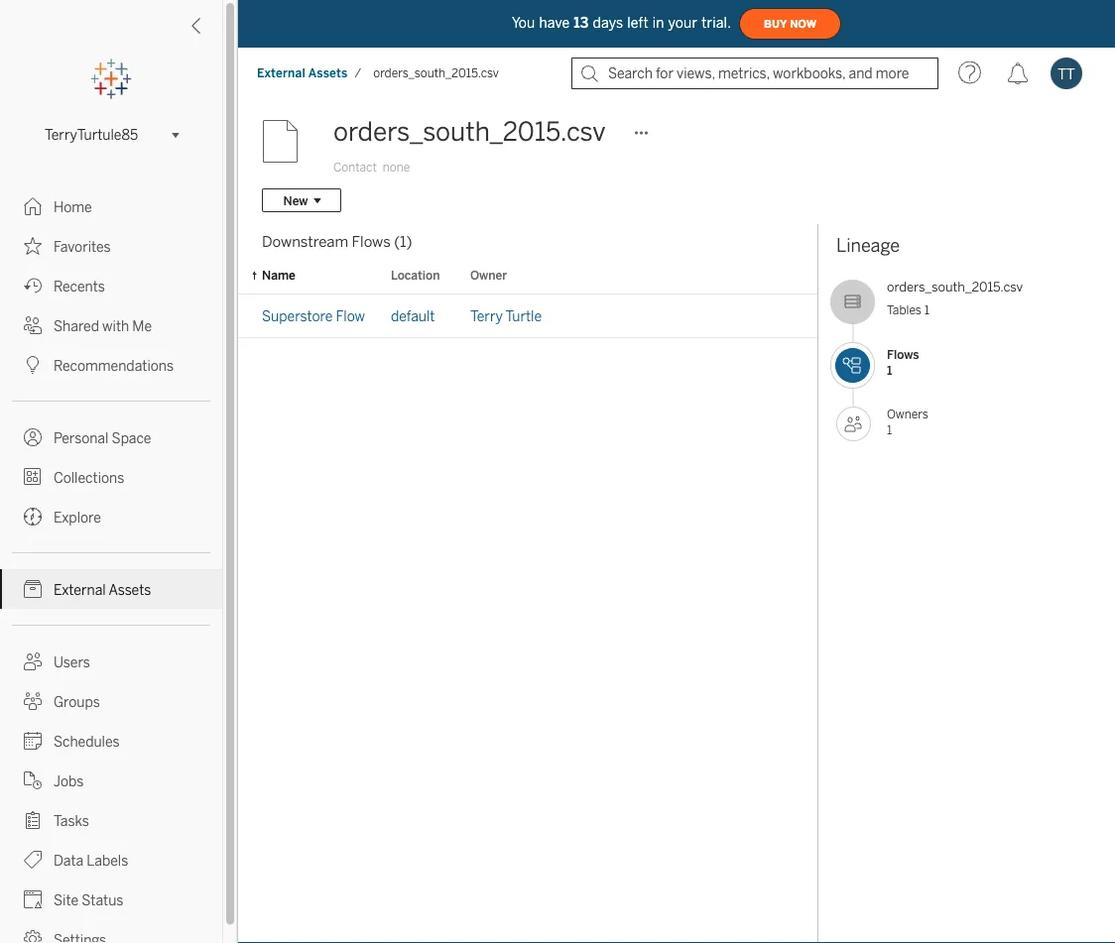Task type: describe. For each thing, give the bounding box(es) containing it.
1 horizontal spatial external assets link
[[256, 65, 349, 81]]

assets for external assets /
[[308, 66, 348, 80]]

contact
[[333, 160, 377, 175]]

personal
[[54, 430, 109, 446]]

space
[[112, 430, 151, 446]]

contact none
[[333, 160, 410, 175]]

recommendations link
[[0, 345, 222, 385]]

explore link
[[0, 497, 222, 537]]

2 vertical spatial orders_south_2015.csv
[[887, 279, 1023, 295]]

flow
[[336, 308, 365, 324]]

schedules
[[54, 734, 120, 750]]

1 horizontal spatial flows
[[887, 348, 919, 362]]

recommendations
[[54, 358, 174, 374]]

1 vertical spatial orders_south_2015.csv
[[333, 117, 606, 147]]

personal space
[[54, 430, 151, 446]]

users
[[54, 654, 90, 671]]

default
[[391, 308, 435, 324]]

buy now button
[[739, 8, 841, 40]]

tables image
[[830, 280, 875, 324]]

tasks link
[[0, 801, 222, 840]]

your
[[668, 15, 698, 31]]

status
[[82, 892, 123, 909]]

terry
[[470, 308, 503, 324]]

new button
[[262, 189, 341, 212]]

days
[[593, 15, 623, 31]]

/
[[355, 66, 361, 80]]

1 inside orders_south_2015.csv tables 1
[[924, 303, 930, 317]]

turtle
[[506, 308, 542, 324]]

orders_south_2015.csv tables 1
[[887, 279, 1023, 317]]

navigation panel element
[[0, 60, 222, 944]]

site status
[[54, 892, 123, 909]]

external assets /
[[257, 66, 361, 80]]

terry turtle link
[[470, 308, 542, 324]]

labels
[[87, 853, 128, 869]]

you have 13 days left in your trial.
[[512, 15, 731, 31]]

0 vertical spatial flows
[[352, 233, 391, 251]]

shared with me
[[54, 318, 152, 334]]

trial.
[[702, 15, 731, 31]]

main navigation. press the up and down arrow keys to access links. element
[[0, 187, 222, 944]]

assets for external assets
[[109, 582, 151, 598]]

none
[[383, 160, 410, 175]]

shared with me link
[[0, 306, 222, 345]]

home link
[[0, 187, 222, 226]]

have
[[539, 15, 570, 31]]

Search for views, metrics, workbooks, and more text field
[[571, 58, 939, 89]]

terry turtle
[[470, 308, 542, 324]]

superstore
[[262, 308, 333, 324]]

home
[[54, 199, 92, 215]]

groups link
[[0, 682, 222, 721]]

downstream flows (1)
[[262, 233, 412, 251]]

external for external assets
[[54, 582, 106, 598]]

owners image
[[836, 407, 871, 442]]

flows image
[[835, 348, 870, 383]]

with
[[102, 318, 129, 334]]

owners
[[887, 407, 929, 422]]

grid containing superstore flow
[[238, 257, 818, 944]]

1 for flows 1
[[887, 363, 892, 378]]

new
[[283, 193, 308, 208]]

external assets
[[54, 582, 151, 598]]

collections link
[[0, 457, 222, 497]]

superstore flow
[[262, 308, 365, 324]]

explore
[[54, 509, 101, 526]]



Task type: locate. For each thing, give the bounding box(es) containing it.
external up file (text file) image
[[257, 66, 306, 80]]

left
[[627, 15, 649, 31]]

terryturtule85 button
[[37, 123, 186, 147]]

1 inside owners 1
[[887, 423, 892, 437]]

1 vertical spatial 1
[[887, 363, 892, 378]]

assets
[[308, 66, 348, 80], [109, 582, 151, 598]]

shared
[[54, 318, 99, 334]]

row containing superstore flow
[[238, 295, 818, 338]]

flows down tables
[[887, 348, 919, 362]]

row
[[238, 295, 818, 338]]

1 vertical spatial external
[[54, 582, 106, 598]]

owners 1
[[887, 407, 929, 437]]

recents link
[[0, 266, 222, 306]]

0 vertical spatial assets
[[308, 66, 348, 80]]

lineage
[[836, 235, 900, 256]]

external for external assets /
[[257, 66, 306, 80]]

groups
[[54, 694, 100, 710]]

1 for owners 1
[[887, 423, 892, 437]]

1 vertical spatial assets
[[109, 582, 151, 598]]

site
[[54, 892, 78, 909]]

owner
[[470, 268, 507, 282]]

0 vertical spatial orders_south_2015.csv
[[373, 66, 499, 80]]

grid
[[238, 257, 818, 944]]

2 vertical spatial 1
[[887, 423, 892, 437]]

data labels
[[54, 853, 128, 869]]

assets up the users link
[[109, 582, 151, 598]]

orders_south_2015.csv right "/"
[[373, 66, 499, 80]]

collections
[[54, 470, 124, 486]]

data
[[54, 853, 84, 869]]

location
[[391, 268, 440, 282]]

external assets link left "/"
[[256, 65, 349, 81]]

tasks
[[54, 813, 89, 829]]

recents
[[54, 278, 105, 295]]

site status link
[[0, 880, 222, 920]]

external assets link down the explore link
[[0, 570, 222, 609]]

superstore flow link
[[262, 308, 365, 324]]

1 horizontal spatial assets
[[308, 66, 348, 80]]

orders_south_2015.csv down orders_south_2015.csv element
[[333, 117, 606, 147]]

0 vertical spatial external assets link
[[256, 65, 349, 81]]

buy
[[764, 18, 787, 30]]

0 horizontal spatial external
[[54, 582, 106, 598]]

0 vertical spatial 1
[[924, 303, 930, 317]]

jobs
[[54, 773, 84, 790]]

orders_south_2015.csv up tables
[[887, 279, 1023, 295]]

0 horizontal spatial assets
[[109, 582, 151, 598]]

0 horizontal spatial flows
[[352, 233, 391, 251]]

external assets link
[[256, 65, 349, 81], [0, 570, 222, 609]]

name
[[262, 268, 295, 282]]

flows left (1)
[[352, 233, 391, 251]]

external inside "main navigation. press the up and down arrow keys to access links." element
[[54, 582, 106, 598]]

tables
[[887, 303, 922, 317]]

1 inside flows 1
[[887, 363, 892, 378]]

you
[[512, 15, 535, 31]]

schedules link
[[0, 721, 222, 761]]

terryturtule85
[[45, 127, 138, 143]]

1
[[924, 303, 930, 317], [887, 363, 892, 378], [887, 423, 892, 437]]

1 down owners
[[887, 423, 892, 437]]

file (text file) image
[[262, 112, 321, 172]]

buy now
[[764, 18, 817, 30]]

1 right flows image
[[887, 363, 892, 378]]

orders_south_2015.csv
[[373, 66, 499, 80], [333, 117, 606, 147], [887, 279, 1023, 295]]

(1)
[[394, 233, 412, 251]]

orders_south_2015.csv element
[[367, 66, 505, 80]]

1 vertical spatial external assets link
[[0, 570, 222, 609]]

favorites link
[[0, 226, 222, 266]]

1 vertical spatial flows
[[887, 348, 919, 362]]

assets left "/"
[[308, 66, 348, 80]]

data labels link
[[0, 840, 222, 880]]

now
[[790, 18, 817, 30]]

assets inside "main navigation. press the up and down arrow keys to access links." element
[[109, 582, 151, 598]]

in
[[653, 15, 664, 31]]

me
[[132, 318, 152, 334]]

jobs link
[[0, 761, 222, 801]]

external down "explore"
[[54, 582, 106, 598]]

0 vertical spatial external
[[257, 66, 306, 80]]

default link
[[391, 308, 435, 324]]

1 horizontal spatial external
[[257, 66, 306, 80]]

13
[[574, 15, 589, 31]]

external
[[257, 66, 306, 80], [54, 582, 106, 598]]

users link
[[0, 642, 222, 682]]

0 horizontal spatial external assets link
[[0, 570, 222, 609]]

favorites
[[54, 239, 111, 255]]

downstream
[[262, 233, 348, 251]]

1 right tables
[[924, 303, 930, 317]]

personal space link
[[0, 418, 222, 457]]

flows 1
[[887, 348, 919, 378]]

flows
[[352, 233, 391, 251], [887, 348, 919, 362]]



Task type: vqa. For each thing, say whether or not it's contained in the screenshot.
the with corresponding to Average with 95% CI
no



